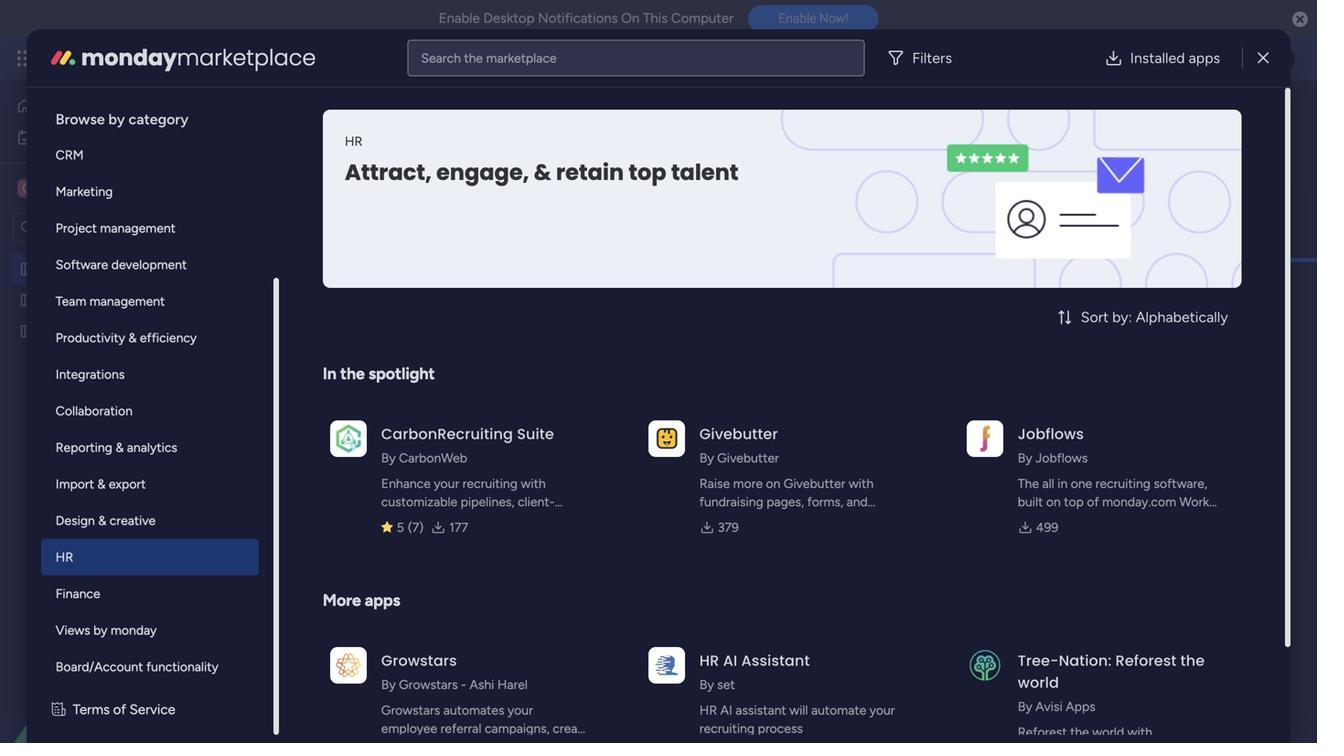 Task type: describe. For each thing, give the bounding box(es) containing it.
finance option
[[41, 576, 259, 612]]

workspace image
[[17, 178, 36, 198]]

service
[[130, 702, 175, 718]]

the for reforest the world with monday.com's work os by plantin
[[1070, 725, 1089, 740]]

0 vertical spatial work
[[148, 48, 181, 69]]

countdown
[[820, 683, 917, 706]]

management up here: in the top of the page
[[461, 95, 662, 135]]

automates
[[443, 703, 504, 718]]

post,
[[440, 739, 468, 744]]

design & creative
[[56, 513, 156, 529]]

search everything image
[[1158, 49, 1176, 68]]

terms of use image
[[52, 700, 65, 721]]

/ for 2
[[1221, 171, 1226, 187]]

world inside reforest the world with monday.com's work os by plantin
[[1092, 725, 1124, 740]]

by for views
[[93, 623, 107, 638]]

desktop
[[483, 10, 535, 27]]

retain
[[556, 157, 624, 188]]

Search in workspace field
[[38, 217, 153, 238]]

whiteboard
[[594, 171, 662, 187]]

browse by category
[[56, 111, 189, 128]]

& inside growstars automates your employee referral campaigns, create positions, post, manage & ke
[[520, 739, 528, 744]]

creative requests
[[43, 293, 144, 308]]

tree-nation: reforest the world by avisi apps
[[1018, 651, 1205, 715]]

main
[[305, 171, 333, 187]]

hr inside option
[[56, 550, 73, 565]]

project management option
[[41, 210, 259, 246]]

attract,
[[345, 157, 431, 188]]

raise more on givebutter with fundraising pages, forms, and events, crm, email & texts - all for free.
[[700, 476, 895, 546]]

analytics
[[127, 440, 177, 455]]

main table button
[[277, 165, 380, 194]]

process
[[758, 721, 803, 737]]

workload inside button
[[428, 171, 482, 187]]

integrate
[[975, 171, 1027, 187]]

monday marketplace image
[[48, 43, 78, 73]]

enhance
[[381, 476, 431, 492]]

marketing
[[56, 184, 113, 199]]

Digital asset management (DAM) field
[[273, 95, 767, 135]]

creative for creative requests
[[43, 293, 91, 308]]

enable for enable desktop notifications on this computer
[[439, 10, 480, 27]]

integrate button
[[944, 160, 1121, 198]]

invite
[[1196, 107, 1228, 123]]

home
[[40, 98, 75, 114]]

v2 v sign image
[[459, 413, 473, 435]]

customizable
[[381, 494, 457, 510]]

spotlight
[[368, 364, 435, 384]]

public board image for digital asset management (dam)
[[19, 261, 37, 278]]

views by monday
[[56, 623, 157, 638]]

with for carbonrecruiting suite
[[521, 476, 546, 492]]

hr ai assistant by set
[[700, 651, 810, 693]]

enable now! button
[[748, 5, 878, 32]]

public board image for creative requests
[[19, 292, 37, 309]]

search the marketplace
[[421, 50, 557, 66]]

monday inside option
[[111, 623, 157, 638]]

& inside import & export option
[[97, 477, 106, 492]]

all inside the all in one recruiting software, built on top of monday.com work os.
[[1042, 476, 1054, 492]]

hr attract, engage, & retain top talent
[[345, 134, 738, 188]]

about
[[347, 139, 381, 154]]

crm option
[[41, 137, 259, 173]]

marketing option
[[41, 173, 259, 210]]

built
[[1018, 494, 1043, 510]]

team for team workload
[[394, 171, 424, 187]]

all inside raise more on givebutter with fundraising pages, forms, and events, crm, email & texts - all for free.
[[863, 513, 875, 528]]

project
[[56, 220, 97, 236]]

harel
[[497, 677, 528, 693]]

assets
[[102, 180, 144, 197]]

finance
[[56, 586, 100, 602]]

project management
[[56, 220, 176, 236]]

& inside the reporting & analytics option
[[116, 440, 124, 455]]

world inside the tree-nation: reforest the world by avisi apps
[[1018, 673, 1059, 693]]

with for tree-nation: reforest the world
[[1127, 725, 1152, 740]]

map region
[[1045, 718, 1287, 744]]

carbonweb
[[399, 450, 467, 466]]

hr ai assistant will automate your recruiting process
[[700, 703, 895, 737]]

0 horizontal spatial more
[[323, 591, 361, 611]]

productivity
[[56, 330, 125, 346]]

help image
[[1198, 49, 1216, 68]]

growstars for growstars automates your employee referral campaigns, create positions, post, manage & ke
[[381, 703, 440, 718]]

create
[[553, 721, 589, 737]]

forms,
[[807, 494, 843, 510]]

0 vertical spatial option
[[11, 123, 222, 152]]

activity button
[[1069, 101, 1155, 130]]

os
[[1133, 743, 1151, 744]]

work inside reforest the world with monday.com's work os by plantin
[[1102, 743, 1130, 744]]

monday.com's
[[1018, 743, 1099, 744]]

talent
[[671, 157, 738, 188]]

apps
[[1066, 699, 1096, 715]]

hr for &
[[345, 134, 362, 149]]

automate
[[811, 703, 866, 718]]

digital asset management (dam) inside list box
[[43, 262, 232, 277]]

ashi
[[470, 677, 494, 693]]

by inside the tree-nation: reforest the world by avisi apps
[[1018, 699, 1032, 715]]

add view image
[[852, 173, 860, 186]]

online docs
[[674, 171, 743, 187]]

efficiency
[[140, 330, 197, 346]]

board/account
[[56, 659, 143, 675]]

requests
[[95, 293, 144, 308]]

dapulse x slim image
[[1258, 47, 1269, 69]]

facing
[[381, 513, 417, 528]]

- inside growstars by growstars - ashi harel
[[461, 677, 466, 693]]

app logo image for growstars
[[330, 647, 367, 684]]

software,
[[1154, 476, 1207, 492]]

in the spotlight
[[323, 364, 435, 384]]

assistant
[[736, 703, 786, 718]]

monday for monday work management
[[81, 48, 144, 69]]

apps for installed apps
[[1189, 49, 1220, 67]]

Chart field
[[815, 288, 872, 311]]

0 horizontal spatial digital
[[43, 262, 79, 277]]

/ for 1
[[1231, 107, 1236, 123]]

new
[[284, 220, 311, 236]]

on inside the all in one recruiting software, built on top of monday.com work os.
[[1046, 494, 1061, 510]]

jobflows by jobflows
[[1018, 424, 1088, 466]]

recruiting inside hr ai assistant will automate your recruiting process
[[700, 721, 755, 737]]

1 vertical spatial givebutter
[[717, 450, 779, 466]]

new asset button
[[277, 213, 352, 243]]

workspace selection element
[[17, 177, 147, 199]]

hr option
[[41, 539, 259, 576]]

browse by category heading
[[41, 95, 259, 137]]

main table
[[305, 171, 366, 187]]

avisi
[[1036, 699, 1063, 715]]

numbers
[[304, 683, 380, 706]]

software development option
[[41, 246, 259, 283]]

automation
[[493, 513, 558, 528]]

add to favorites image
[[807, 106, 825, 124]]

recruiting inside the all in one recruiting software, built on top of monday.com work os.
[[1095, 476, 1151, 492]]

homepage
[[93, 324, 154, 339]]

0 horizontal spatial asset
[[83, 262, 113, 277]]

employee
[[381, 721, 437, 737]]

app logo image for tree-nation: reforest the world
[[967, 647, 1003, 684]]

more for raise
[[733, 476, 763, 492]]

more inside learn more about this package of templates here: https://youtu.be/9x6_kyyrn_e see more
[[777, 138, 807, 153]]

by inside jobflows by jobflows
[[1018, 450, 1032, 466]]

assistant
[[741, 651, 810, 671]]

crm
[[56, 147, 84, 163]]

reforest inside reforest the world with monday.com's work os by plantin
[[1018, 725, 1067, 740]]

your inside enhance your recruiting with customizable pipelines, client- facing dashboards, automation & more.
[[434, 476, 459, 492]]

0 horizontal spatial (dam)
[[195, 262, 232, 277]]

team workload
[[394, 171, 482, 187]]

filters button
[[879, 40, 967, 76]]

design & creative option
[[41, 503, 259, 539]]

installed
[[1130, 49, 1185, 67]]

more apps
[[323, 591, 400, 611]]

apps for more apps
[[365, 591, 400, 611]]

lottie animation element
[[0, 559, 233, 744]]

software
[[56, 257, 108, 273]]

campaigns,
[[485, 721, 550, 737]]

online
[[674, 171, 711, 187]]

hr for will
[[700, 703, 717, 718]]

w7   12 - 18
[[334, 361, 381, 373]]

2 vertical spatial option
[[641, 285, 713, 314]]

dapulse close image
[[1292, 11, 1308, 29]]

by for browse
[[108, 111, 125, 128]]

monday marketplace image
[[1113, 49, 1131, 68]]

givebutter by givebutter
[[700, 424, 779, 466]]



Task type: vqa. For each thing, say whether or not it's contained in the screenshot.
Deadline group
no



Task type: locate. For each thing, give the bounding box(es) containing it.
of
[[459, 139, 472, 154], [1087, 494, 1099, 510], [113, 702, 126, 718]]

team management
[[56, 294, 165, 309]]

1 horizontal spatial /
[[1231, 107, 1236, 123]]

by left avisi
[[1018, 699, 1032, 715]]

collaboration
[[56, 403, 133, 419]]

by right os
[[1154, 743, 1168, 744]]

the for search the marketplace
[[464, 50, 483, 66]]

filters
[[912, 49, 952, 67]]

manage
[[471, 739, 517, 744]]

0 horizontal spatial reforest
[[1018, 725, 1067, 740]]

2 horizontal spatial asset
[[376, 95, 454, 135]]

installed apps
[[1130, 49, 1220, 67]]

0 vertical spatial team
[[394, 171, 424, 187]]

1 vertical spatial ai
[[720, 703, 732, 718]]

reporting
[[56, 440, 112, 455]]

see plans image
[[303, 48, 320, 69]]

reforest inside the tree-nation: reforest the world by avisi apps
[[1115, 651, 1177, 671]]

collaborative
[[515, 171, 591, 187]]

0 vertical spatial public board image
[[19, 261, 37, 278]]

app logo image for carbonrecruiting suite
[[330, 421, 367, 457]]

1 horizontal spatial your
[[508, 703, 533, 718]]

invite / 1
[[1196, 107, 1245, 123]]

monday
[[81, 43, 177, 73], [81, 48, 144, 69], [111, 623, 157, 638]]

app logo image left the "tree-"
[[967, 647, 1003, 684]]

management up team management option
[[116, 262, 191, 277]]

hr up table
[[345, 134, 362, 149]]

1 vertical spatial on
[[1046, 494, 1061, 510]]

2 vertical spatial asset
[[83, 262, 113, 277]]

ai down set
[[720, 703, 732, 718]]

docs
[[714, 171, 743, 187]]

0 vertical spatial more
[[315, 139, 344, 154]]

design
[[56, 513, 95, 529]]

1 horizontal spatial reforest
[[1115, 651, 1177, 671]]

0 vertical spatial (dam)
[[669, 95, 763, 135]]

1 horizontal spatial more
[[733, 476, 763, 492]]

fundraising
[[700, 494, 763, 510]]

0 vertical spatial digital
[[278, 95, 369, 135]]

1 horizontal spatial marketplace
[[486, 50, 557, 66]]

team inside button
[[394, 171, 424, 187]]

the for in the spotlight
[[340, 364, 365, 384]]

0 vertical spatial creative
[[42, 180, 99, 197]]

on down in
[[1046, 494, 1061, 510]]

0 vertical spatial jobflows
[[1018, 424, 1084, 445]]

views by monday option
[[41, 612, 259, 649]]

0 vertical spatial apps
[[1189, 49, 1220, 67]]

package
[[408, 139, 456, 154]]

2 horizontal spatial of
[[1087, 494, 1099, 510]]

Workload field
[[299, 288, 389, 311]]

0 horizontal spatial apps
[[365, 591, 400, 611]]

top inside the all in one recruiting software, built on top of monday.com work os.
[[1064, 494, 1084, 510]]

hr left assistant
[[700, 703, 717, 718]]

apps down more.
[[365, 591, 400, 611]]

collapse board header image
[[1270, 172, 1285, 187]]

with up 'and'
[[849, 476, 874, 492]]

list box containing digital asset management (dam)
[[0, 250, 233, 594]]

2 enable from the left
[[779, 11, 816, 26]]

of right terms
[[113, 702, 126, 718]]

379
[[718, 520, 739, 536]]

of down one
[[1087, 494, 1099, 510]]

2
[[1229, 171, 1237, 187]]

ai inside hr ai assistant will automate your recruiting process
[[720, 703, 732, 718]]

digital asset management (dam) up team management option
[[43, 262, 232, 277]]

c
[[22, 181, 31, 196]]

see more link
[[750, 136, 808, 155]]

work left os
[[1102, 743, 1130, 744]]

ai
[[723, 651, 737, 671], [720, 703, 732, 718]]

app logo image
[[330, 421, 367, 457], [648, 421, 685, 457], [967, 421, 1003, 457], [330, 647, 367, 684], [648, 647, 685, 684], [967, 647, 1003, 684]]

1 vertical spatial all
[[863, 513, 875, 528]]

home link
[[11, 91, 222, 121]]

0 horizontal spatial more
[[315, 139, 344, 154]]

public board image left software
[[19, 261, 37, 278]]

0 horizontal spatial enable
[[439, 10, 480, 27]]

terms of service
[[73, 702, 175, 718]]

ai inside hr ai assistant by set
[[723, 651, 737, 671]]

hr inside hr attract, engage, & retain top talent
[[345, 134, 362, 149]]

1 horizontal spatial by
[[108, 111, 125, 128]]

& inside raise more on givebutter with fundraising pages, forms, and events, crm, email & texts - all for free.
[[811, 513, 820, 528]]

0 horizontal spatial with
[[521, 476, 546, 492]]

team management option
[[41, 283, 259, 320]]

the inside reforest the world with monday.com's work os by plantin
[[1070, 725, 1089, 740]]

/ inside invite / 1 button
[[1231, 107, 1236, 123]]

1 enable from the left
[[439, 10, 480, 27]]

more for learn
[[315, 139, 344, 154]]

your inside hr ai assistant will automate your recruiting process
[[870, 703, 895, 718]]

with up os
[[1127, 725, 1152, 740]]

hr up set
[[700, 651, 719, 671]]

on up the pages,
[[766, 476, 780, 492]]

browse by category list box
[[41, 0, 259, 686]]

digital
[[278, 95, 369, 135], [43, 262, 79, 277]]

digital down project
[[43, 262, 79, 277]]

management up the website homepage redesign
[[89, 294, 165, 309]]

world down the "tree-"
[[1018, 673, 1059, 693]]

Numbers field
[[299, 683, 385, 707]]

growstars inside growstars automates your employee referral campaigns, create positions, post, manage & ke
[[381, 703, 440, 718]]

reforest right nation:
[[1115, 651, 1177, 671]]

home option
[[11, 91, 222, 121]]

0 horizontal spatial of
[[113, 702, 126, 718]]

2 public board image from the top
[[19, 292, 37, 309]]

chart
[[820, 288, 867, 311]]

givebutter inside raise more on givebutter with fundraising pages, forms, and events, crm, email & texts - all for free.
[[784, 476, 845, 492]]

0 horizontal spatial recruiting
[[462, 476, 518, 492]]

1 horizontal spatial recruiting
[[700, 721, 755, 737]]

the all in one recruiting software, built on top of monday.com work os.
[[1018, 476, 1209, 528]]

your
[[434, 476, 459, 492], [508, 703, 533, 718], [870, 703, 895, 718]]

enable inside button
[[779, 11, 816, 26]]

enable for enable now!
[[779, 11, 816, 26]]

on inside raise more on givebutter with fundraising pages, forms, and events, crm, email & texts - all for free.
[[766, 476, 780, 492]]

https://youtu.be/9x6_kyyrn_e
[[567, 139, 743, 154]]

2 vertical spatial of
[[113, 702, 126, 718]]

- left ashi
[[461, 677, 466, 693]]

top
[[628, 157, 666, 188], [1064, 494, 1084, 510]]

ai up set
[[723, 651, 737, 671]]

creative inside workspace selection element
[[42, 180, 99, 197]]

0 horizontal spatial team
[[56, 294, 86, 309]]

1 horizontal spatial workload
[[428, 171, 482, 187]]

12
[[352, 361, 362, 373]]

terms
[[73, 702, 110, 718]]

john smith image
[[1266, 44, 1295, 73]]

0 vertical spatial ai
[[723, 651, 737, 671]]

1 horizontal spatial team
[[394, 171, 424, 187]]

app logo image down in
[[330, 421, 367, 457]]

workload up w7 at the left of the page
[[304, 288, 384, 311]]

2 horizontal spatial your
[[870, 703, 895, 718]]

team
[[394, 171, 424, 187], [56, 294, 86, 309]]

& inside design & creative option
[[98, 513, 106, 529]]

0 vertical spatial workload
[[428, 171, 482, 187]]

more inside learn more about this package of templates here: https://youtu.be/9x6_kyyrn_e see more
[[315, 139, 344, 154]]

hr for by
[[700, 651, 719, 671]]

1 vertical spatial work
[[1102, 743, 1130, 744]]

set
[[717, 677, 735, 693]]

1 vertical spatial reforest
[[1018, 725, 1067, 740]]

0 vertical spatial reforest
[[1115, 651, 1177, 671]]

of up engage,
[[459, 139, 472, 154]]

1 vertical spatial asset
[[314, 220, 345, 236]]

more dots image
[[479, 688, 492, 701]]

1 vertical spatial by
[[93, 623, 107, 638]]

0 vertical spatial asset
[[376, 95, 454, 135]]

by inside hr ai assistant by set
[[700, 677, 714, 693]]

recruiting up pipelines,
[[462, 476, 518, 492]]

more
[[777, 138, 807, 153], [323, 591, 361, 611]]

management up development
[[100, 220, 176, 236]]

1 vertical spatial more
[[323, 591, 361, 611]]

2 vertical spatial -
[[461, 677, 466, 693]]

app logo image down more apps
[[330, 647, 367, 684]]

hr inside hr ai assistant by set
[[700, 651, 719, 671]]

0 vertical spatial givebutter
[[700, 424, 778, 445]]

productivity & efficiency option
[[41, 320, 259, 356]]

hr down design on the left
[[56, 550, 73, 565]]

your right the automate
[[870, 703, 895, 718]]

1 public board image from the top
[[19, 261, 37, 278]]

reporting & analytics option
[[41, 429, 259, 466]]

1 vertical spatial -
[[854, 513, 860, 528]]

by inside the views by monday option
[[93, 623, 107, 638]]

by right views
[[93, 623, 107, 638]]

your up campaigns,
[[508, 703, 533, 718]]

app logo image left set
[[648, 647, 685, 684]]

the up map region
[[1180, 651, 1205, 671]]

work up browse by category heading
[[148, 48, 181, 69]]

1 vertical spatial top
[[1064, 494, 1084, 510]]

by inside carbonrecruiting suite by carbonweb
[[381, 450, 396, 466]]

your inside growstars automates your employee referral campaigns, create positions, post, manage & ke
[[508, 703, 533, 718]]

your down "carbonweb"
[[434, 476, 459, 492]]

app logo image for jobflows
[[967, 421, 1003, 457]]

0 horizontal spatial digital asset management (dam)
[[43, 262, 232, 277]]

2 vertical spatial by
[[1154, 743, 1168, 744]]

0 horizontal spatial by
[[93, 623, 107, 638]]

more inside raise more on givebutter with fundraising pages, forms, and events, crm, email & texts - all for free.
[[733, 476, 763, 492]]

map
[[1077, 683, 1114, 706]]

recruiting down assistant
[[700, 721, 755, 737]]

more up fundraising
[[733, 476, 763, 492]]

1 vertical spatial digital
[[43, 262, 79, 277]]

team for team management
[[56, 294, 86, 309]]

collaboration option
[[41, 393, 259, 429]]

0 vertical spatial on
[[766, 476, 780, 492]]

sort
[[1081, 309, 1109, 326]]

& inside enhance your recruiting with customizable pipelines, client- facing dashboards, automation & more.
[[561, 513, 570, 528]]

the right search
[[464, 50, 483, 66]]

reforest
[[1115, 651, 1177, 671], [1018, 725, 1067, 740]]

the right in
[[340, 364, 365, 384]]

with
[[521, 476, 546, 492], [849, 476, 874, 492], [1127, 725, 1152, 740]]

recruiting inside enhance your recruiting with customizable pipelines, client- facing dashboards, automation & more.
[[462, 476, 518, 492]]

hr
[[345, 134, 362, 149], [56, 550, 73, 565], [700, 651, 719, 671], [700, 703, 717, 718]]

- right "12"
[[364, 361, 368, 373]]

recruiting up "monday.com"
[[1095, 476, 1151, 492]]

0 horizontal spatial all
[[863, 513, 875, 528]]

0 horizontal spatial your
[[434, 476, 459, 492]]

growstars
[[381, 651, 457, 671], [399, 677, 458, 693], [381, 703, 440, 718]]

public board image up public board image
[[19, 292, 37, 309]]

by inside browse by category heading
[[108, 111, 125, 128]]

1 vertical spatial apps
[[365, 591, 400, 611]]

0 vertical spatial /
[[1231, 107, 1236, 123]]

apps right search everything icon
[[1189, 49, 1220, 67]]

enhance your recruiting with customizable pipelines, client- facing dashboards, automation & more.
[[381, 476, 570, 546]]

app logo image for hr ai assistant
[[648, 647, 685, 684]]

activity
[[1076, 107, 1120, 123]]

1 vertical spatial of
[[1087, 494, 1099, 510]]

tree-
[[1018, 651, 1059, 671]]

in
[[1057, 476, 1068, 492]]

/ left 2
[[1221, 171, 1226, 187]]

and
[[847, 494, 868, 510]]

0 vertical spatial digital asset management (dam)
[[278, 95, 763, 135]]

show board description image
[[776, 106, 798, 124]]

learn more about this package of templates here: https://youtu.be/9x6_kyyrn_e see more
[[280, 138, 807, 154]]

workload
[[428, 171, 482, 187], [304, 288, 384, 311]]

0 vertical spatial of
[[459, 139, 472, 154]]

by left set
[[700, 677, 714, 693]]

installed apps button
[[1090, 40, 1235, 76]]

learn
[[280, 139, 312, 154]]

1 vertical spatial option
[[0, 253, 233, 257]]

import & export option
[[41, 466, 259, 503]]

templates
[[475, 139, 532, 154]]

workload down the package
[[428, 171, 482, 187]]

0 horizontal spatial -
[[364, 361, 368, 373]]

of inside learn more about this package of templates here: https://youtu.be/9x6_kyyrn_e see more
[[459, 139, 472, 154]]

ai for assistant
[[723, 651, 737, 671]]

- inside raise more on givebutter with fundraising pages, forms, and events, crm, email & texts - all for free.
[[854, 513, 860, 528]]

world
[[1018, 673, 1059, 693], [1092, 725, 1124, 740]]

list box
[[0, 250, 233, 594]]

this
[[643, 10, 668, 27]]

enable
[[439, 10, 480, 27], [779, 11, 816, 26]]

lottie animation image
[[0, 559, 233, 744]]

2 vertical spatial growstars
[[381, 703, 440, 718]]

productivity & efficiency
[[56, 330, 197, 346]]

enable up search
[[439, 10, 480, 27]]

1 horizontal spatial more
[[777, 138, 807, 153]]

notifications
[[538, 10, 618, 27]]

growstars for growstars by growstars - ashi harel
[[381, 651, 457, 671]]

app logo image left jobflows by jobflows
[[967, 421, 1003, 457]]

with up client-
[[521, 476, 546, 492]]

2 horizontal spatial with
[[1127, 725, 1152, 740]]

(dam) right development
[[195, 262, 232, 277]]

& inside productivity & efficiency option
[[128, 330, 137, 346]]

digital asset management (dam) up templates
[[278, 95, 763, 135]]

with inside reforest the world with monday.com's work os by plantin
[[1127, 725, 1152, 740]]

2 vertical spatial givebutter
[[784, 476, 845, 492]]

asset inside button
[[314, 220, 345, 236]]

team down this
[[394, 171, 424, 187]]

1 vertical spatial digital asset management (dam)
[[43, 262, 232, 277]]

1 horizontal spatial all
[[1042, 476, 1054, 492]]

1 horizontal spatial world
[[1092, 725, 1124, 740]]

1 horizontal spatial work
[[1102, 743, 1130, 744]]

0 vertical spatial growstars
[[381, 651, 457, 671]]

asset right new
[[314, 220, 345, 236]]

1 vertical spatial /
[[1221, 171, 1226, 187]]

ai for assistant
[[720, 703, 732, 718]]

top inside hr attract, engage, & retain top talent
[[628, 157, 666, 188]]

all left in
[[1042, 476, 1054, 492]]

0 horizontal spatial on
[[766, 476, 780, 492]]

of inside the all in one recruiting software, built on top of monday.com work os.
[[1087, 494, 1099, 510]]

0 horizontal spatial top
[[628, 157, 666, 188]]

0 horizontal spatial workload
[[304, 288, 384, 311]]

import
[[56, 477, 94, 492]]

1 horizontal spatial digital
[[278, 95, 369, 135]]

terms of service link
[[73, 700, 175, 721]]

by inside givebutter by givebutter
[[700, 450, 714, 466]]

sort by: alphabetically
[[1081, 309, 1228, 326]]

team inside option
[[56, 294, 86, 309]]

monday for monday marketplace
[[81, 43, 177, 73]]

2 horizontal spatial by
[[1154, 743, 1168, 744]]

all
[[1042, 476, 1054, 492], [863, 513, 875, 528]]

top down one
[[1064, 494, 1084, 510]]

creative down crm at the top left
[[42, 180, 99, 197]]

team up website at the top left of the page
[[56, 294, 86, 309]]

enable desktop notifications on this computer
[[439, 10, 734, 27]]

world down apps
[[1092, 725, 1124, 740]]

499
[[1036, 520, 1059, 536]]

reforest up monday.com's
[[1018, 725, 1067, 740]]

with inside raise more on givebutter with fundraising pages, forms, and events, crm, email & texts - all for free.
[[849, 476, 874, 492]]

by up "enhance"
[[381, 450, 396, 466]]

option
[[11, 123, 222, 152], [0, 253, 233, 257], [641, 285, 713, 314]]

0 horizontal spatial marketplace
[[177, 43, 316, 73]]

by inside reforest the world with monday.com's work os by plantin
[[1154, 743, 1168, 744]]

on
[[766, 476, 780, 492], [1046, 494, 1061, 510]]

board/account functionality option
[[41, 649, 259, 686]]

by inside growstars by growstars - ashi harel
[[381, 677, 396, 693]]

hr inside hr ai assistant will automate your recruiting process
[[700, 703, 717, 718]]

asset up creative requests
[[83, 262, 113, 277]]

by right numbers
[[381, 677, 396, 693]]

(dam) up see
[[669, 95, 763, 135]]

1 horizontal spatial (dam)
[[669, 95, 763, 135]]

1 vertical spatial more
[[733, 476, 763, 492]]

0 horizontal spatial /
[[1221, 171, 1226, 187]]

apps inside button
[[1189, 49, 1220, 67]]

18
[[371, 361, 381, 373]]

public board image
[[19, 323, 37, 340]]

2 horizontal spatial -
[[854, 513, 860, 528]]

1 vertical spatial jobflows
[[1036, 450, 1088, 466]]

1 horizontal spatial with
[[849, 476, 874, 492]]

on
[[621, 10, 640, 27]]

1 vertical spatial team
[[56, 294, 86, 309]]

& inside hr attract, engage, & retain top talent
[[534, 157, 551, 188]]

creative for creative assets
[[42, 180, 99, 197]]

0 horizontal spatial work
[[148, 48, 181, 69]]

integrations option
[[41, 356, 259, 393]]

with inside enhance your recruiting with customizable pipelines, client- facing dashboards, automation & more.
[[521, 476, 546, 492]]

select product image
[[16, 49, 35, 68]]

app logo image for givebutter
[[648, 421, 685, 457]]

by right browse
[[108, 111, 125, 128]]

the up monday.com's
[[1070, 725, 1089, 740]]

reporting & analytics
[[56, 440, 177, 455]]

email
[[778, 513, 808, 528]]

/ left 1
[[1231, 107, 1236, 123]]

1
[[1240, 107, 1245, 123]]

1 horizontal spatial on
[[1046, 494, 1061, 510]]

4
[[507, 437, 514, 450]]

more up main table "button"
[[315, 139, 344, 154]]

by up raise
[[700, 450, 714, 466]]

integrations
[[56, 367, 125, 382]]

browse
[[56, 111, 105, 128]]

nation:
[[1059, 651, 1112, 671]]

computer
[[671, 10, 734, 27]]

monday marketplace
[[81, 43, 316, 73]]

banner logo image
[[886, 110, 1219, 288]]

public board image
[[19, 261, 37, 278], [19, 292, 37, 309]]

digital up the 'learn'
[[278, 95, 369, 135]]

- down 'and'
[[854, 513, 860, 528]]

app logo image left givebutter by givebutter
[[648, 421, 685, 457]]

os.
[[1018, 513, 1038, 528]]

1 vertical spatial (dam)
[[195, 262, 232, 277]]

0 vertical spatial -
[[364, 361, 368, 373]]

website homepage redesign
[[43, 324, 207, 339]]

1 horizontal spatial top
[[1064, 494, 1084, 510]]

by up "the"
[[1018, 450, 1032, 466]]

1 vertical spatial workload
[[304, 288, 384, 311]]

Map field
[[1072, 683, 1118, 707]]

0 vertical spatial all
[[1042, 476, 1054, 492]]

Countdown field
[[815, 683, 922, 707]]

enable left "now!"
[[779, 11, 816, 26]]

the inside the tree-nation: reforest the world by avisi apps
[[1180, 651, 1205, 671]]

1 vertical spatial growstars
[[399, 677, 458, 693]]

1 horizontal spatial -
[[461, 677, 466, 693]]

1 horizontal spatial enable
[[779, 11, 816, 26]]

top down https://youtu.be/9x6_kyyrn_e
[[628, 157, 666, 188]]

in
[[323, 364, 336, 384]]

digital asset management (dam)
[[278, 95, 763, 135], [43, 262, 232, 277]]

creative up website at the top left of the page
[[43, 293, 91, 308]]

asset up the package
[[376, 95, 454, 135]]

management left see plans icon
[[185, 48, 284, 69]]

workload inside field
[[304, 288, 384, 311]]

all left "for"
[[863, 513, 875, 528]]

by
[[381, 450, 396, 466], [700, 450, 714, 466], [1018, 450, 1032, 466], [381, 677, 396, 693], [700, 677, 714, 693], [1018, 699, 1032, 715]]



